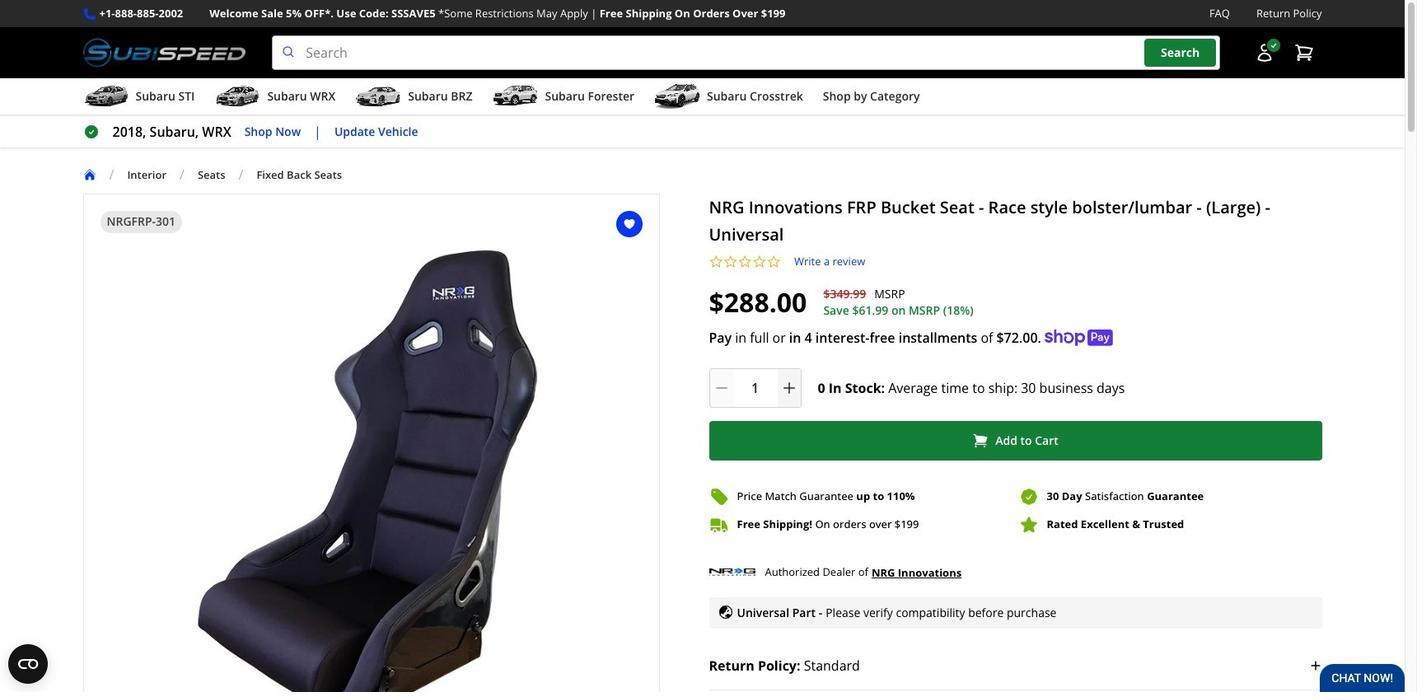 Task type: vqa. For each thing, say whether or not it's contained in the screenshot.
49 in stock ss15wrxsq.2 subispeed facelift jdm style drl + sequential turn signal bezel - 2018-2021 subaru wrx / sti
no



Task type: describe. For each thing, give the bounding box(es) containing it.
a subaru sti thumbnail image image
[[83, 84, 129, 109]]

a subaru wrx thumbnail image image
[[215, 84, 261, 109]]

shop pay image
[[1045, 329, 1114, 346]]

nrg innovations image
[[709, 561, 755, 584]]

open widget image
[[8, 645, 48, 684]]



Task type: locate. For each thing, give the bounding box(es) containing it.
4 empty star image from the left
[[753, 255, 767, 269]]

a subaru brz thumbnail image image
[[355, 84, 402, 109]]

5 empty star image from the left
[[767, 255, 781, 269]]

a subaru forester thumbnail image image
[[492, 84, 539, 109]]

a subaru crosstrek thumbnail image image
[[655, 84, 701, 109]]

empty star image
[[709, 255, 724, 269], [724, 255, 738, 269], [738, 255, 753, 269], [753, 255, 767, 269], [767, 255, 781, 269]]

3 empty star image from the left
[[738, 255, 753, 269]]

2 empty star image from the left
[[724, 255, 738, 269]]

subispeed logo image
[[83, 36, 246, 70]]

None number field
[[709, 368, 802, 408]]

search input field
[[272, 36, 1220, 70]]

1 empty star image from the left
[[709, 255, 724, 269]]

decrement image
[[713, 380, 730, 396]]

increment image
[[781, 380, 798, 396]]

account image
[[1255, 43, 1275, 63]]

home image
[[83, 168, 96, 181]]



